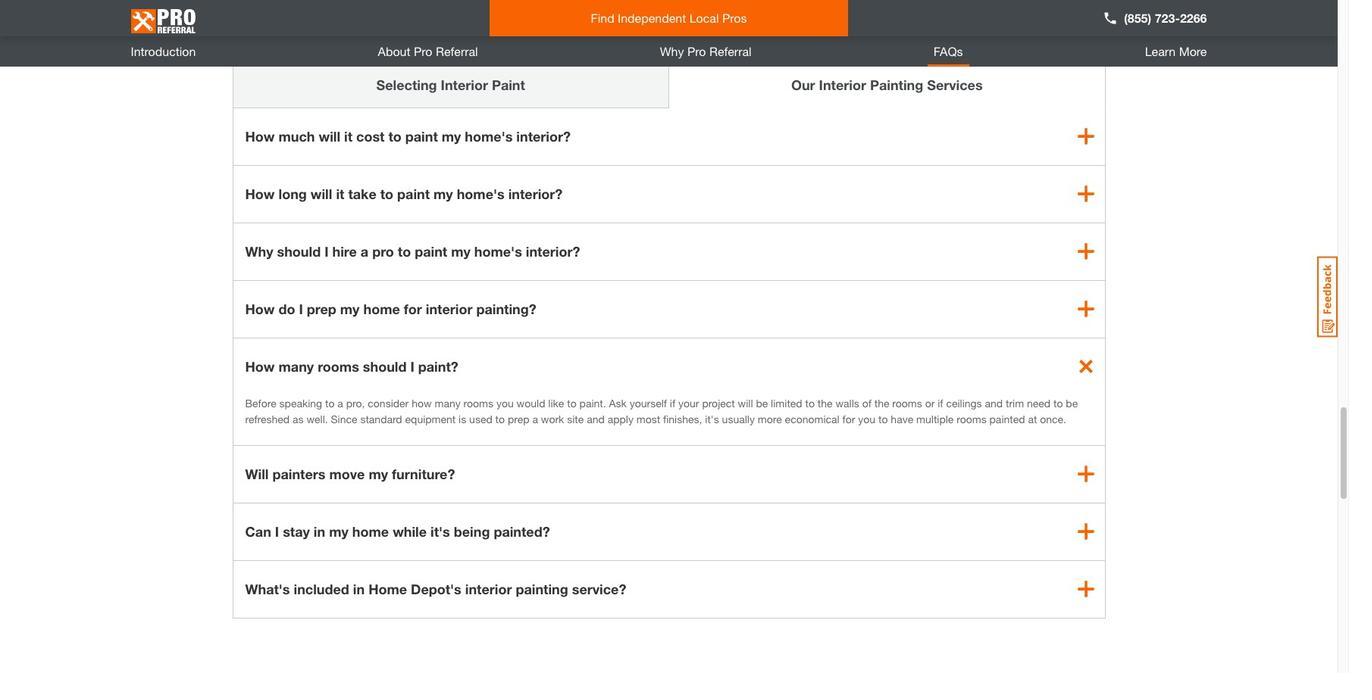 Task type: locate. For each thing, give the bounding box(es) containing it.
0 horizontal spatial many
[[279, 358, 314, 375]]

home's for how long will it take to paint my home's interior?
[[457, 185, 505, 202]]

0 horizontal spatial pro
[[414, 44, 433, 58]]

will
[[319, 128, 340, 144], [311, 185, 332, 202], [738, 397, 753, 410]]

and down paint.
[[587, 413, 605, 426]]

1 horizontal spatial many
[[435, 397, 461, 410]]

many inside before speaking to a pro, consider how many rooms you would like to paint. ask yourself if your project will be limited to the walls of the rooms or if ceilings and trim need to be refreshed as well. since standard equipment is used to prep a work site and apply most finishes, it's usually more economical for you to have multiple rooms painted at once.
[[435, 397, 461, 410]]

it's right while
[[431, 524, 450, 540]]

paint.
[[580, 397, 606, 410]]

pro
[[372, 243, 394, 260]]

1 interior from the left
[[441, 76, 488, 93]]

1 horizontal spatial it's
[[705, 413, 719, 426]]

0 vertical spatial you
[[497, 397, 514, 410]]

0 vertical spatial in
[[314, 524, 325, 540]]

2 vertical spatial a
[[532, 413, 538, 426]]

site
[[567, 413, 584, 426]]

why for why pro referral
[[660, 44, 684, 58]]

1 horizontal spatial be
[[1066, 397, 1078, 410]]

being
[[454, 524, 490, 540]]

1 referral from the left
[[436, 44, 478, 58]]

interior right depot's
[[465, 581, 512, 598]]

(855) 723-2266
[[1124, 11, 1207, 25]]

since
[[331, 413, 357, 426]]

how for how many rooms should i paint?
[[245, 358, 275, 375]]

it for cost
[[344, 128, 353, 144]]

interior? for how much will it cost to paint my home's interior?
[[517, 128, 571, 144]]

should left hire
[[277, 243, 321, 260]]

prep inside before speaking to a pro, consider how many rooms you would like to paint. ask yourself if your project will be limited to the walls of the rooms or if ceilings and trim need to be refreshed as well. since standard equipment is used to prep a work site and apply most finishes, it's usually more economical for you to have multiple rooms painted at once.
[[508, 413, 530, 426]]

0 horizontal spatial if
[[670, 397, 676, 410]]

rooms up used
[[464, 397, 494, 410]]

2 how from the top
[[245, 185, 275, 202]]

2 the from the left
[[875, 397, 890, 410]]

of
[[863, 397, 872, 410]]

economical
[[785, 413, 840, 426]]

(855) 723-2266 link
[[1103, 9, 1207, 27]]

for
[[404, 301, 422, 317], [843, 413, 856, 426]]

1 vertical spatial paint
[[397, 185, 430, 202]]

the right the of
[[875, 397, 890, 410]]

how left much
[[245, 128, 275, 144]]

rooms up have on the right bottom of page
[[893, 397, 923, 410]]

1 if from the left
[[670, 397, 676, 410]]

why for why should i hire a pro to paint my home's interior?
[[245, 243, 273, 260]]

0 vertical spatial interior?
[[517, 128, 571, 144]]

referral down 'pros'
[[710, 44, 752, 58]]

1 vertical spatial it's
[[431, 524, 450, 540]]

0 vertical spatial many
[[279, 358, 314, 375]]

prep down would
[[508, 413, 530, 426]]

before
[[245, 397, 277, 410]]

0 vertical spatial prep
[[307, 301, 336, 317]]

it's down project at the bottom right of page
[[705, 413, 719, 426]]

work
[[541, 413, 564, 426]]

0 horizontal spatial the
[[818, 397, 833, 410]]

0 vertical spatial and
[[985, 397, 1003, 410]]

1 vertical spatial prep
[[508, 413, 530, 426]]

1 vertical spatial why
[[245, 243, 273, 260]]

you left would
[[497, 397, 514, 410]]

interior for selecting
[[441, 76, 488, 93]]

paint
[[405, 128, 438, 144], [397, 185, 430, 202], [415, 243, 447, 260]]

interior for our
[[819, 76, 866, 93]]

home's for how much will it cost to paint my home's interior?
[[465, 128, 513, 144]]

it left take
[[336, 185, 344, 202]]

selecting
[[376, 76, 437, 93]]

used
[[469, 413, 493, 426]]

2 vertical spatial interior?
[[526, 243, 580, 260]]

pro for about
[[414, 44, 433, 58]]

1 horizontal spatial why
[[660, 44, 684, 58]]

it's
[[705, 413, 719, 426], [431, 524, 450, 540]]

paint right pro at the left top of page
[[415, 243, 447, 260]]

pros
[[722, 11, 747, 25]]

much
[[279, 128, 315, 144]]

if
[[670, 397, 676, 410], [938, 397, 944, 410]]

0 horizontal spatial you
[[497, 397, 514, 410]]

for down why should i hire a pro to paint my home's interior?
[[404, 301, 422, 317]]

1 horizontal spatial the
[[875, 397, 890, 410]]

find independent local pros button
[[490, 0, 848, 36]]

will up usually
[[738, 397, 753, 410]]

0 horizontal spatial interior
[[441, 76, 488, 93]]

if left "your"
[[670, 397, 676, 410]]

many
[[279, 358, 314, 375], [435, 397, 461, 410]]

home down pro at the left top of page
[[364, 301, 400, 317]]

answers
[[523, 7, 587, 27]]

0 horizontal spatial in
[[314, 524, 325, 540]]

to left have on the right bottom of page
[[879, 413, 888, 426]]

1 vertical spatial home's
[[457, 185, 505, 202]]

can
[[245, 524, 271, 540]]

interior left painting?
[[426, 301, 473, 317]]

how left long
[[245, 185, 275, 202]]

0 vertical spatial home
[[364, 301, 400, 317]]

included
[[294, 581, 349, 598]]

many up "speaking"
[[279, 358, 314, 375]]

find independent local pros
[[591, 11, 747, 25]]

1 vertical spatial should
[[363, 358, 407, 375]]

in left home on the left of page
[[353, 581, 365, 598]]

will right long
[[311, 185, 332, 202]]

i left hire
[[325, 243, 329, 260]]

why
[[660, 44, 684, 58], [245, 243, 273, 260]]

project
[[702, 397, 735, 410]]

1 vertical spatial many
[[435, 397, 461, 410]]

paint?
[[418, 358, 459, 375]]

learn more
[[1145, 44, 1207, 58]]

limited
[[771, 397, 803, 410]]

how for how do i prep my home for interior painting?
[[245, 301, 275, 317]]

a left pro at the left top of page
[[361, 243, 369, 260]]

4 how from the top
[[245, 358, 275, 375]]

how up before
[[245, 358, 275, 375]]

should up 'consider'
[[363, 358, 407, 375]]

questions
[[743, 7, 815, 27]]

finishes,
[[663, 413, 702, 426]]

introduction
[[131, 44, 196, 58]]

1 horizontal spatial prep
[[508, 413, 530, 426]]

will right much
[[319, 128, 340, 144]]

to right used
[[496, 413, 505, 426]]

1 vertical spatial interior?
[[508, 185, 563, 202]]

0 horizontal spatial for
[[404, 301, 422, 317]]

i right do
[[299, 301, 303, 317]]

1 the from the left
[[818, 397, 833, 410]]

stay
[[283, 524, 310, 540]]

pro for why
[[688, 44, 706, 58]]

interior
[[441, 76, 488, 93], [819, 76, 866, 93]]

it for take
[[336, 185, 344, 202]]

standard
[[360, 413, 402, 426]]

home for while
[[352, 524, 389, 540]]

1 horizontal spatial if
[[938, 397, 944, 410]]

1 horizontal spatial pro
[[688, 44, 706, 58]]

interior left paint
[[441, 76, 488, 93]]

take
[[348, 185, 377, 202]]

1 vertical spatial you
[[858, 413, 876, 426]]

0 vertical spatial paint
[[405, 128, 438, 144]]

0 horizontal spatial a
[[338, 397, 343, 410]]

0 vertical spatial why
[[660, 44, 684, 58]]

be up more
[[756, 397, 768, 410]]

pro referral logo image
[[131, 3, 195, 40]]

the
[[818, 397, 833, 410], [875, 397, 890, 410]]

to right take
[[380, 185, 394, 202]]

paint right take
[[397, 185, 430, 202]]

many up is on the left bottom of page
[[435, 397, 461, 410]]

pro down local on the top of the page
[[688, 44, 706, 58]]

how left do
[[245, 301, 275, 317]]

find
[[591, 11, 615, 25]]

2 referral from the left
[[710, 44, 752, 58]]

2 be from the left
[[1066, 397, 1078, 410]]

will inside before speaking to a pro, consider how many rooms you would like to paint. ask yourself if your project will be limited to the walls of the rooms or if ceilings and trim need to be refreshed as well. since standard equipment is used to prep a work site and apply most finishes, it's usually more economical for you to have multiple rooms painted at once.
[[738, 397, 753, 410]]

1 vertical spatial for
[[843, 413, 856, 426]]

my
[[442, 128, 461, 144], [434, 185, 453, 202], [451, 243, 471, 260], [340, 301, 360, 317], [369, 466, 388, 483], [329, 524, 349, 540]]

1 how from the top
[[245, 128, 275, 144]]

1 vertical spatial in
[[353, 581, 365, 598]]

to
[[591, 7, 606, 27], [388, 128, 402, 144], [380, 185, 394, 202], [398, 243, 411, 260], [325, 397, 335, 410], [567, 397, 577, 410], [806, 397, 815, 410], [1054, 397, 1063, 410], [496, 413, 505, 426], [879, 413, 888, 426]]

referral up selecting interior paint
[[436, 44, 478, 58]]

interior right 'our'
[[819, 76, 866, 93]]

need
[[1027, 397, 1051, 410]]

0 vertical spatial a
[[361, 243, 369, 260]]

1 vertical spatial will
[[311, 185, 332, 202]]

before speaking to a pro, consider how many rooms you would like to paint. ask yourself if your project will be limited to the walls of the rooms or if ceilings and trim need to be refreshed as well. since standard equipment is used to prep a work site and apply most finishes, it's usually more economical for you to have multiple rooms painted at once.
[[245, 397, 1078, 426]]

home's
[[465, 128, 513, 144], [457, 185, 505, 202], [474, 243, 522, 260]]

to right the like
[[567, 397, 577, 410]]

services
[[927, 76, 983, 93]]

2 interior from the left
[[819, 76, 866, 93]]

prep
[[307, 301, 336, 317], [508, 413, 530, 426]]

it
[[344, 128, 353, 144], [336, 185, 344, 202]]

1 vertical spatial and
[[587, 413, 605, 426]]

1 horizontal spatial and
[[985, 397, 1003, 410]]

2266
[[1180, 11, 1207, 25]]

2 pro from the left
[[688, 44, 706, 58]]

0 vertical spatial will
[[319, 128, 340, 144]]

selecting interior paint
[[376, 76, 525, 93]]

0 vertical spatial home's
[[465, 128, 513, 144]]

0 vertical spatial it
[[344, 128, 353, 144]]

be up once.
[[1066, 397, 1078, 410]]

3 how from the top
[[245, 301, 275, 317]]

0 horizontal spatial referral
[[436, 44, 478, 58]]

more
[[758, 413, 782, 426]]

how
[[245, 128, 275, 144], [245, 185, 275, 202], [245, 301, 275, 317], [245, 358, 275, 375]]

1 horizontal spatial interior
[[819, 76, 866, 93]]

1 horizontal spatial referral
[[710, 44, 752, 58]]

for inside before speaking to a pro, consider how many rooms you would like to paint. ask yourself if your project will be limited to the walls of the rooms or if ceilings and trim need to be refreshed as well. since standard equipment is used to prep a work site and apply most finishes, it's usually more economical for you to have multiple rooms painted at once.
[[843, 413, 856, 426]]

0 horizontal spatial be
[[756, 397, 768, 410]]

equipment
[[405, 413, 456, 426]]

to up well.
[[325, 397, 335, 410]]

1 vertical spatial home
[[352, 524, 389, 540]]

home left while
[[352, 524, 389, 540]]

paint right cost
[[405, 128, 438, 144]]

in right stay
[[314, 524, 325, 540]]

pro right about
[[414, 44, 433, 58]]

1 vertical spatial interior
[[465, 581, 512, 598]]

painted
[[990, 413, 1025, 426]]

why should i hire a pro to paint my home's interior?
[[245, 243, 580, 260]]

ceilings
[[946, 397, 982, 410]]

2 vertical spatial will
[[738, 397, 753, 410]]

if right or
[[938, 397, 944, 410]]

painting
[[870, 76, 924, 93]]

0 vertical spatial it's
[[705, 413, 719, 426]]

1 horizontal spatial should
[[363, 358, 407, 375]]

a left pro,
[[338, 397, 343, 410]]

for down walls at the right of page
[[843, 413, 856, 426]]

at
[[1028, 413, 1037, 426]]

the up economical
[[818, 397, 833, 410]]

it's inside before speaking to a pro, consider how many rooms you would like to paint. ask yourself if your project will be limited to the walls of the rooms or if ceilings and trim need to be refreshed as well. since standard equipment is used to prep a work site and apply most finishes, it's usually more economical for you to have multiple rooms painted at once.
[[705, 413, 719, 426]]

how for how much will it cost to paint my home's interior?
[[245, 128, 275, 144]]

home
[[364, 301, 400, 317], [352, 524, 389, 540]]

our interior painting services
[[791, 76, 983, 93]]

it left cost
[[344, 128, 353, 144]]

and up the painted
[[985, 397, 1003, 410]]

prep right do
[[307, 301, 336, 317]]

a
[[361, 243, 369, 260], [338, 397, 343, 410], [532, 413, 538, 426]]

you
[[497, 397, 514, 410], [858, 413, 876, 426]]

1 vertical spatial it
[[336, 185, 344, 202]]

a down would
[[532, 413, 538, 426]]

(855)
[[1124, 11, 1152, 25]]

0 horizontal spatial prep
[[307, 301, 336, 317]]

1 horizontal spatial you
[[858, 413, 876, 426]]

i
[[325, 243, 329, 260], [299, 301, 303, 317], [410, 358, 415, 375], [275, 524, 279, 540]]

1 horizontal spatial in
[[353, 581, 365, 598]]

in
[[314, 524, 325, 540], [353, 581, 365, 598]]

1 horizontal spatial for
[[843, 413, 856, 426]]

you down the of
[[858, 413, 876, 426]]

1 pro from the left
[[414, 44, 433, 58]]

0 vertical spatial should
[[277, 243, 321, 260]]

0 horizontal spatial why
[[245, 243, 273, 260]]



Task type: describe. For each thing, give the bounding box(es) containing it.
1 vertical spatial a
[[338, 397, 343, 410]]

to right cost
[[388, 128, 402, 144]]

to up economical
[[806, 397, 815, 410]]

do
[[279, 301, 295, 317]]

will for much
[[319, 128, 340, 144]]

our
[[791, 76, 815, 93]]

what's
[[245, 581, 290, 598]]

0 vertical spatial for
[[404, 301, 422, 317]]

your
[[679, 397, 699, 410]]

0 vertical spatial interior
[[426, 301, 473, 317]]

about pro referral
[[378, 44, 478, 58]]

how long will it take to paint my home's interior?
[[245, 185, 563, 202]]

2 vertical spatial paint
[[415, 243, 447, 260]]

as
[[293, 413, 304, 426]]

will painters move my furniture?
[[245, 466, 455, 483]]

local
[[690, 11, 719, 25]]

most
[[637, 413, 660, 426]]

why pro referral
[[660, 44, 752, 58]]

2 horizontal spatial a
[[532, 413, 538, 426]]

once.
[[1040, 413, 1067, 426]]

asked
[[693, 7, 738, 27]]

how
[[412, 397, 432, 410]]

well.
[[307, 413, 328, 426]]

move
[[329, 466, 365, 483]]

cost
[[356, 128, 385, 144]]

2 if from the left
[[938, 397, 944, 410]]

1 horizontal spatial a
[[361, 243, 369, 260]]

i left paint?
[[410, 358, 415, 375]]

how do i prep my home for interior painting?
[[245, 301, 537, 317]]

service?
[[572, 581, 627, 598]]

referral for why pro referral
[[710, 44, 752, 58]]

to right pro at the left top of page
[[398, 243, 411, 260]]

to up once.
[[1054, 397, 1063, 410]]

how many rooms should i paint?
[[245, 358, 459, 375]]

multiple
[[917, 413, 954, 426]]

depot's
[[411, 581, 462, 598]]

home for for
[[364, 301, 400, 317]]

long
[[279, 185, 307, 202]]

rooms down ceilings
[[957, 413, 987, 426]]

hire
[[332, 243, 357, 260]]

paint for take
[[397, 185, 430, 202]]

will
[[245, 466, 269, 483]]

answers to commonly asked questions
[[523, 7, 815, 27]]

learn
[[1145, 44, 1176, 58]]

is
[[459, 413, 466, 426]]

how for how long will it take to paint my home's interior?
[[245, 185, 275, 202]]

painters
[[272, 466, 326, 483]]

pro,
[[346, 397, 365, 410]]

refreshed
[[245, 413, 290, 426]]

can i stay in my home while it's being painted?
[[245, 524, 550, 540]]

paint for cost
[[405, 128, 438, 144]]

independent
[[618, 11, 686, 25]]

painted?
[[494, 524, 550, 540]]

feedback link image
[[1318, 256, 1338, 338]]

0 horizontal spatial and
[[587, 413, 605, 426]]

yourself
[[630, 397, 667, 410]]

painting
[[516, 581, 568, 598]]

about
[[378, 44, 411, 58]]

will for long
[[311, 185, 332, 202]]

speaking
[[279, 397, 322, 410]]

what's included in home depot's interior painting service?
[[245, 581, 627, 598]]

2 vertical spatial home's
[[474, 243, 522, 260]]

walls
[[836, 397, 860, 410]]

i right can
[[275, 524, 279, 540]]

faqs
[[934, 44, 963, 58]]

apply
[[608, 413, 634, 426]]

home
[[369, 581, 407, 598]]

0 horizontal spatial should
[[277, 243, 321, 260]]

0 horizontal spatial it's
[[431, 524, 450, 540]]

how much will it cost to paint my home's interior?
[[245, 128, 571, 144]]

referral for about pro referral
[[436, 44, 478, 58]]

usually
[[722, 413, 755, 426]]

723-
[[1155, 11, 1180, 25]]

paint
[[492, 76, 525, 93]]

trim
[[1006, 397, 1024, 410]]

to right the 'answers'
[[591, 7, 606, 27]]

or
[[925, 397, 935, 410]]

rooms up pro,
[[318, 358, 359, 375]]

like
[[548, 397, 564, 410]]

while
[[393, 524, 427, 540]]

consider
[[368, 397, 409, 410]]

painting?
[[476, 301, 537, 317]]

more
[[1179, 44, 1207, 58]]

commonly
[[611, 7, 689, 27]]

would
[[517, 397, 545, 410]]

1 be from the left
[[756, 397, 768, 410]]

ask
[[609, 397, 627, 410]]

interior? for how long will it take to paint my home's interior?
[[508, 185, 563, 202]]

have
[[891, 413, 914, 426]]



Task type: vqa. For each thing, say whether or not it's contained in the screenshot.
refreshed
yes



